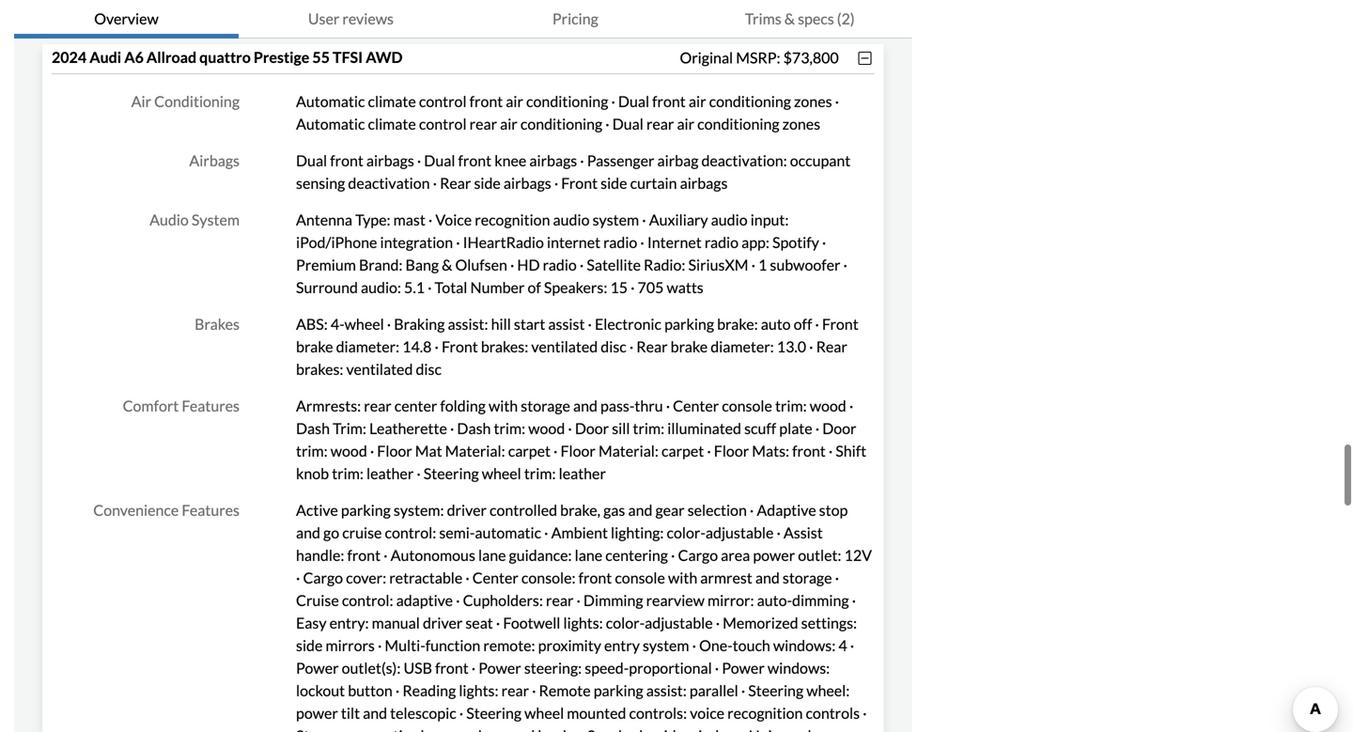 Task type: locate. For each thing, give the bounding box(es) containing it.
audio up app:
[[711, 211, 748, 229]]

2 door from the left
[[823, 419, 857, 438]]

center inside "armrests: rear center folding with storage and pass-thru · center console trim: wood · dash trim: leatherette · dash trim: wood · door sill trim: illuminated scuff plate · door trim: wood · floor mat material: carpet · floor material: carpet · floor mats: front · shift knob trim: leather · steering wheel trim: leather"
[[673, 397, 719, 415]]

1 vertical spatial zones
[[783, 115, 821, 133]]

sensing
[[296, 174, 345, 192]]

storage inside "armrests: rear center folding with storage and pass-thru · center console trim: wood · dash trim: leatherette · dash trim: wood · door sill trim: illuminated scuff plate · door trim: wood · floor mat material: carpet · floor material: carpet · floor mats: front · shift knob trim: leather · steering wheel trim: leather"
[[521, 397, 571, 415]]

storage
[[521, 397, 571, 415], [783, 569, 833, 587]]

remote
[[539, 682, 591, 700]]

allroad
[[147, 48, 197, 66]]

front down cruise
[[347, 546, 381, 565]]

scuff
[[745, 419, 777, 438]]

wheel:
[[807, 682, 850, 700]]

1 vertical spatial wood
[[529, 419, 565, 438]]

rear up trim:
[[364, 397, 392, 415]]

center up illuminated
[[673, 397, 719, 415]]

entry:
[[330, 614, 369, 632]]

dimming
[[584, 592, 644, 610]]

radio down internet
[[543, 256, 577, 274]]

driver up the function
[[423, 614, 463, 632]]

dimming
[[793, 592, 850, 610]]

wood up plate
[[810, 397, 847, 415]]

guidance:
[[509, 546, 572, 565]]

prestige
[[254, 48, 310, 66]]

lights: up proximity
[[564, 614, 603, 632]]

number
[[471, 278, 525, 297]]

5.1
[[404, 278, 425, 297]]

front right off on the right top of page
[[823, 315, 859, 333]]

disc down electronic
[[601, 338, 627, 356]]

wheel inside "armrests: rear center folding with storage and pass-thru · center console trim: wood · dash trim: leatherette · dash trim: wood · door sill trim: illuminated scuff plate · door trim: wood · floor mat material: carpet · floor material: carpet · floor mats: front · shift knob trim: leather · steering wheel trim: leather"
[[482, 465, 522, 483]]

pricing tab
[[463, 0, 688, 39]]

1 vertical spatial automatic
[[296, 115, 365, 133]]

0 horizontal spatial power
[[296, 659, 339, 678]]

quattro
[[199, 48, 251, 66]]

control:
[[385, 524, 436, 542], [342, 592, 394, 610]]

1 leather from the left
[[367, 465, 414, 483]]

system up the 'satellite'
[[593, 211, 640, 229]]

0 vertical spatial automatic
[[296, 92, 365, 111]]

airbags
[[367, 151, 414, 170], [530, 151, 577, 170], [504, 174, 552, 192], [680, 174, 728, 192]]

0 horizontal spatial parking
[[341, 501, 391, 520]]

user reviews tab
[[239, 0, 463, 39]]

2 features from the top
[[182, 501, 240, 520]]

conditioning
[[154, 92, 240, 111]]

shift
[[836, 442, 867, 460]]

zones down $73,800
[[795, 92, 833, 111]]

console up scuff on the right bottom of the page
[[722, 397, 773, 415]]

leather up system:
[[367, 465, 414, 483]]

cargo down handle:
[[303, 569, 343, 587]]

automatic down 55 in the left of the page
[[296, 92, 365, 111]]

0 horizontal spatial assist:
[[448, 315, 488, 333]]

power down remote:
[[479, 659, 522, 678]]

front right '14.8'
[[442, 338, 478, 356]]

usb
[[404, 659, 432, 678]]

easy
[[296, 614, 327, 632]]

0 horizontal spatial center
[[473, 569, 519, 587]]

selection
[[688, 501, 747, 520]]

1 horizontal spatial power
[[479, 659, 522, 678]]

0 horizontal spatial rear
[[440, 174, 471, 192]]

climate down awd
[[368, 92, 416, 111]]

1 horizontal spatial console
[[722, 397, 773, 415]]

plate
[[780, 419, 813, 438]]

convenience features
[[93, 501, 240, 520]]

1 vertical spatial system
[[643, 637, 690, 655]]

antenna type: mast · voice recognition audio system · auxiliary audio input: ipod/iphone integration · iheartradio internet radio · internet radio app: spotify · premium brand: bang & olufsen · hd radio · satellite radio: siriusxm · 1 subwoofer · surround audio: 5.1 · total number of speakers: 15 · 705 watts
[[296, 211, 848, 297]]

system up proportional
[[643, 637, 690, 655]]

0 vertical spatial disc
[[601, 338, 627, 356]]

entry
[[605, 637, 640, 655]]

ipod/iphone
[[296, 233, 377, 252]]

0 vertical spatial center
[[673, 397, 719, 415]]

1 vertical spatial assist:
[[647, 682, 687, 700]]

0 horizontal spatial carpet
[[508, 442, 551, 460]]

proximity
[[538, 637, 602, 655]]

brand:
[[359, 256, 403, 274]]

brake down watts
[[671, 338, 708, 356]]

air conditioning
[[131, 92, 240, 111]]

parking down speed- at the left of the page
[[594, 682, 644, 700]]

·
[[612, 92, 616, 111], [835, 92, 840, 111], [606, 115, 610, 133], [417, 151, 421, 170], [580, 151, 585, 170], [433, 174, 437, 192], [555, 174, 559, 192], [429, 211, 433, 229], [642, 211, 647, 229], [456, 233, 460, 252], [641, 233, 645, 252], [823, 233, 827, 252], [510, 256, 515, 274], [580, 256, 584, 274], [752, 256, 756, 274], [844, 256, 848, 274], [428, 278, 432, 297], [631, 278, 635, 297], [387, 315, 391, 333], [588, 315, 592, 333], [816, 315, 820, 333], [435, 338, 439, 356], [630, 338, 634, 356], [810, 338, 814, 356], [666, 397, 670, 415], [850, 397, 854, 415], [450, 419, 454, 438], [568, 419, 572, 438], [816, 419, 820, 438], [370, 442, 374, 460], [554, 442, 558, 460], [707, 442, 711, 460], [829, 442, 833, 460], [417, 465, 421, 483], [750, 501, 754, 520], [545, 524, 549, 542], [777, 524, 781, 542], [384, 546, 388, 565], [671, 546, 675, 565], [296, 569, 300, 587], [466, 569, 470, 587], [835, 569, 840, 587], [456, 592, 460, 610], [577, 592, 581, 610], [852, 592, 857, 610], [496, 614, 500, 632], [716, 614, 720, 632], [378, 637, 382, 655], [693, 637, 697, 655], [851, 637, 855, 655], [472, 659, 476, 678], [715, 659, 719, 678], [396, 682, 400, 700], [532, 682, 536, 700], [742, 682, 746, 700], [460, 704, 464, 723], [863, 704, 867, 723], [581, 727, 585, 732], [742, 727, 746, 732]]

0 horizontal spatial disc
[[416, 360, 442, 379]]

1 horizontal spatial brakes:
[[481, 338, 529, 356]]

0 horizontal spatial storage
[[521, 397, 571, 415]]

0 horizontal spatial floor
[[377, 442, 412, 460]]

1 diameter: from the left
[[336, 338, 400, 356]]

1 horizontal spatial lights:
[[564, 614, 603, 632]]

auxiliary
[[649, 211, 709, 229]]

storage down abs: 4-wheel · braking assist: hill start assist · electronic parking brake: auto off · front brake diameter: 14.8 · front brakes: ventilated disc · rear brake diameter: 13.0 · rear brakes: ventilated disc
[[521, 397, 571, 415]]

$73,800
[[784, 48, 839, 67]]

assist: down proportional
[[647, 682, 687, 700]]

1 climate from the top
[[368, 92, 416, 111]]

rear down electronic
[[637, 338, 668, 356]]

1 horizontal spatial parking
[[594, 682, 644, 700]]

assist:
[[448, 315, 488, 333], [647, 682, 687, 700]]

mast
[[394, 211, 426, 229]]

rear up voice
[[440, 174, 471, 192]]

and left pass-
[[574, 397, 598, 415]]

trims & specs (2) tab
[[688, 0, 913, 39]]

off
[[794, 315, 813, 333]]

& inside tab
[[785, 9, 795, 28]]

adjustable down rearview
[[645, 614, 713, 632]]

spotify
[[773, 233, 820, 252]]

0 vertical spatial climate
[[368, 92, 416, 111]]

1 horizontal spatial lane
[[575, 546, 603, 565]]

wheel down audio:
[[345, 315, 384, 333]]

brakes: down hill
[[481, 338, 529, 356]]

control: down system:
[[385, 524, 436, 542]]

windows: up "wheel:"
[[768, 659, 830, 678]]

1 horizontal spatial material:
[[599, 442, 659, 460]]

console down centering
[[615, 569, 666, 587]]

material: right mat
[[445, 442, 506, 460]]

rear inside "armrests: rear center folding with storage and pass-thru · center console trim: wood · dash trim: leatherette · dash trim: wood · door sill trim: illuminated scuff plate · door trim: wood · floor mat material: carpet · floor material: carpet · floor mats: front · shift knob trim: leather · steering wheel trim: leather"
[[364, 397, 392, 415]]

1 horizontal spatial center
[[673, 397, 719, 415]]

front
[[562, 174, 598, 192], [823, 315, 859, 333], [442, 338, 478, 356]]

0 horizontal spatial with
[[489, 397, 518, 415]]

cupholders:
[[463, 592, 543, 610]]

2 horizontal spatial wheel
[[525, 704, 564, 723]]

zones up occupant
[[783, 115, 821, 133]]

driver up semi-
[[447, 501, 487, 520]]

0 horizontal spatial lights:
[[459, 682, 499, 700]]

diameter: down brake:
[[711, 338, 774, 356]]

brake,
[[561, 501, 601, 520]]

recognition up 'iheartradio'
[[475, 211, 550, 229]]

adaptive
[[396, 592, 453, 610]]

1 horizontal spatial dash
[[457, 419, 491, 438]]

0 vertical spatial ventilated
[[532, 338, 598, 356]]

1 horizontal spatial floor
[[561, 442, 596, 460]]

siriusxm
[[689, 256, 749, 274]]

0 horizontal spatial lane
[[479, 546, 506, 565]]

1 horizontal spatial leather
[[559, 465, 606, 483]]

features right comfort
[[182, 397, 240, 415]]

1 vertical spatial console
[[615, 569, 666, 587]]

console
[[722, 397, 773, 415], [615, 569, 666, 587]]

power
[[296, 659, 339, 678], [479, 659, 522, 678], [722, 659, 765, 678]]

1 horizontal spatial brake
[[671, 338, 708, 356]]

0 horizontal spatial ventilated
[[347, 360, 413, 379]]

hill
[[491, 315, 511, 333]]

with inside the active parking system: driver controlled brake, gas and gear selection · adaptive stop and go cruise control: semi-automatic · ambient lighting: color-adjustable · assist handle: front · autonomous lane guidance: lane centering · cargo area power outlet: 12v · cargo cover: retractable · center console: front console with armrest and storage · cruise control: adaptive · cupholders: rear · dimming rearview mirror: auto-dimming · easy entry: manual driver seat · footwell lights: color-adjustable · memorized settings: side mirrors · multi-function remote: proximity entry system · one-touch windows: 4 · power outlet(s): usb front · power steering: speed-proportional · power windows: lockout button · reading lights: rear · remote parking assist: parallel · steering wheel: power tilt and telescopic · steering wheel mounted controls: voice recognition controls · storage: cargo tie-down anchors and hooks · sunshade: side window · univer
[[668, 569, 698, 587]]

0 vertical spatial recognition
[[475, 211, 550, 229]]

steering down mat
[[424, 465, 479, 483]]

with right folding
[[489, 397, 518, 415]]

2 automatic from the top
[[296, 115, 365, 133]]

1 horizontal spatial front
[[562, 174, 598, 192]]

lane down ambient
[[575, 546, 603, 565]]

0 vertical spatial power
[[753, 546, 796, 565]]

windows: down settings:
[[774, 637, 836, 655]]

knee
[[495, 151, 527, 170]]

autonomous
[[391, 546, 476, 565]]

0 horizontal spatial &
[[442, 256, 453, 274]]

0 horizontal spatial console
[[615, 569, 666, 587]]

0 horizontal spatial wheel
[[345, 315, 384, 333]]

mirror:
[[708, 592, 755, 610]]

parking inside abs: 4-wheel · braking assist: hill start assist · electronic parking brake: auto off · front brake diameter: 14.8 · front brakes: ventilated disc · rear brake diameter: 13.0 · rear brakes: ventilated disc
[[665, 315, 715, 333]]

1 horizontal spatial assist:
[[647, 682, 687, 700]]

audio up internet
[[553, 211, 590, 229]]

1 control from the top
[[419, 92, 467, 111]]

lights: up anchors
[[459, 682, 499, 700]]

0 vertical spatial wheel
[[345, 315, 384, 333]]

1 vertical spatial with
[[668, 569, 698, 587]]

settings:
[[802, 614, 858, 632]]

steering up anchors
[[467, 704, 522, 723]]

storage:
[[296, 727, 351, 732]]

leather up brake,
[[559, 465, 606, 483]]

0 horizontal spatial system
[[593, 211, 640, 229]]

0 horizontal spatial audio
[[553, 211, 590, 229]]

0 vertical spatial color-
[[667, 524, 706, 542]]

1 vertical spatial wheel
[[482, 465, 522, 483]]

1 vertical spatial &
[[442, 256, 453, 274]]

2 leather from the left
[[559, 465, 606, 483]]

steering
[[424, 465, 479, 483], [749, 682, 804, 700], [467, 704, 522, 723]]

climate up deactivation
[[368, 115, 416, 133]]

thru
[[635, 397, 663, 415]]

side down easy
[[296, 637, 323, 655]]

1 vertical spatial cargo
[[303, 569, 343, 587]]

hd
[[518, 256, 540, 274]]

dash down folding
[[457, 419, 491, 438]]

cruise
[[342, 524, 382, 542]]

1 horizontal spatial door
[[823, 419, 857, 438]]

2 vertical spatial wheel
[[525, 704, 564, 723]]

disc down '14.8'
[[416, 360, 442, 379]]

2 horizontal spatial parking
[[665, 315, 715, 333]]

door left sill
[[575, 419, 609, 438]]

assist: inside the active parking system: driver controlled brake, gas and gear selection · adaptive stop and go cruise control: semi-automatic · ambient lighting: color-adjustable · assist handle: front · autonomous lane guidance: lane centering · cargo area power outlet: 12v · cargo cover: retractable · center console: front console with armrest and storage · cruise control: adaptive · cupholders: rear · dimming rearview mirror: auto-dimming · easy entry: manual driver seat · footwell lights: color-adjustable · memorized settings: side mirrors · multi-function remote: proximity entry system · one-touch windows: 4 · power outlet(s): usb front · power steering: speed-proportional · power windows: lockout button · reading lights: rear · remote parking assist: parallel · steering wheel: power tilt and telescopic · steering wheel mounted controls: voice recognition controls · storage: cargo tie-down anchors and hooks · sunshade: side window · univer
[[647, 682, 687, 700]]

features right convenience in the left of the page
[[182, 501, 240, 520]]

airbags down airbag
[[680, 174, 728, 192]]

footwell
[[503, 614, 561, 632]]

2 vertical spatial wood
[[331, 442, 367, 460]]

recognition inside antenna type: mast · voice recognition audio system · auxiliary audio input: ipod/iphone integration · iheartradio internet radio · internet radio app: spotify · premium brand: bang & olufsen · hd radio · satellite radio: siriusxm · 1 subwoofer · surround audio: 5.1 · total number of speakers: 15 · 705 watts
[[475, 211, 550, 229]]

antenna
[[296, 211, 353, 229]]

14.8
[[403, 338, 432, 356]]

lights:
[[564, 614, 603, 632], [459, 682, 499, 700]]

1 audio from the left
[[553, 211, 590, 229]]

2 carpet from the left
[[662, 442, 704, 460]]

climate
[[368, 92, 416, 111], [368, 115, 416, 133]]

1 vertical spatial climate
[[368, 115, 416, 133]]

with up rearview
[[668, 569, 698, 587]]

1 horizontal spatial storage
[[783, 569, 833, 587]]

carpet up the 'controlled'
[[508, 442, 551, 460]]

airbags up deactivation
[[367, 151, 414, 170]]

0 vertical spatial storage
[[521, 397, 571, 415]]

ventilated down assist
[[532, 338, 598, 356]]

1 dash from the left
[[296, 419, 330, 438]]

down
[[416, 727, 453, 732]]

tab list
[[14, 0, 913, 39]]

1 vertical spatial parking
[[341, 501, 391, 520]]

1 vertical spatial center
[[473, 569, 519, 587]]

airbags right knee
[[530, 151, 577, 170]]

air
[[131, 92, 151, 111]]

system inside antenna type: mast · voice recognition audio system · auxiliary audio input: ipod/iphone integration · iheartradio internet radio · internet radio app: spotify · premium brand: bang & olufsen · hd radio · satellite radio: siriusxm · 1 subwoofer · surround audio: 5.1 · total number of speakers: 15 · 705 watts
[[593, 211, 640, 229]]

1 features from the top
[[182, 397, 240, 415]]

type:
[[356, 211, 391, 229]]

lane
[[479, 546, 506, 565], [575, 546, 603, 565]]

1 horizontal spatial wood
[[529, 419, 565, 438]]

parking up cruise
[[341, 501, 391, 520]]

front
[[470, 92, 503, 111], [653, 92, 686, 111], [330, 151, 364, 170], [458, 151, 492, 170], [793, 442, 826, 460], [347, 546, 381, 565], [579, 569, 612, 587], [435, 659, 469, 678]]

0 vertical spatial steering
[[424, 465, 479, 483]]

with inside "armrests: rear center folding with storage and pass-thru · center console trim: wood · dash trim: leatherette · dash trim: wood · door sill trim: illuminated scuff plate · door trim: wood · floor mat material: carpet · floor material: carpet · floor mats: front · shift knob trim: leather · steering wheel trim: leather"
[[489, 397, 518, 415]]

& left specs on the top right of the page
[[785, 9, 795, 28]]

0 horizontal spatial door
[[575, 419, 609, 438]]

rear right 13.0
[[817, 338, 848, 356]]

2 horizontal spatial floor
[[714, 442, 750, 460]]

0 horizontal spatial diameter:
[[336, 338, 400, 356]]

and up auto-
[[756, 569, 780, 587]]

voice
[[690, 704, 725, 723]]

front inside dual front airbags · dual front knee airbags · passenger airbag deactivation: occupant sensing deactivation · rear side airbags · front side curtain airbags
[[562, 174, 598, 192]]

assist: inside abs: 4-wheel · braking assist: hill start assist · electronic parking brake: auto off · front brake diameter: 14.8 · front brakes: ventilated disc · rear brake diameter: 13.0 · rear brakes: ventilated disc
[[448, 315, 488, 333]]

front up knee
[[470, 92, 503, 111]]

& up total
[[442, 256, 453, 274]]

and left go at left bottom
[[296, 524, 321, 542]]

0 vertical spatial &
[[785, 9, 795, 28]]

0 horizontal spatial leather
[[367, 465, 414, 483]]

total
[[435, 278, 468, 297]]

parking down watts
[[665, 315, 715, 333]]

2 horizontal spatial power
[[722, 659, 765, 678]]

reviews
[[343, 9, 394, 28]]

centering
[[606, 546, 668, 565]]

outlet:
[[798, 546, 842, 565]]

side down controls:
[[658, 727, 684, 732]]

floor down leatherette at the left bottom
[[377, 442, 412, 460]]

0 horizontal spatial power
[[296, 704, 338, 723]]

carpet
[[508, 442, 551, 460], [662, 442, 704, 460]]

automatic up sensing
[[296, 115, 365, 133]]

and
[[574, 397, 598, 415], [629, 501, 653, 520], [296, 524, 321, 542], [756, 569, 780, 587], [363, 704, 387, 723], [511, 727, 535, 732]]

front down plate
[[793, 442, 826, 460]]

0 vertical spatial control
[[419, 92, 467, 111]]

0 vertical spatial cargo
[[678, 546, 718, 565]]

1 horizontal spatial with
[[668, 569, 698, 587]]

passenger
[[587, 151, 655, 170]]

1 carpet from the left
[[508, 442, 551, 460]]

0 horizontal spatial brake
[[296, 338, 333, 356]]

radio:
[[644, 256, 686, 274]]

radio up the 'satellite'
[[604, 233, 638, 252]]

1 vertical spatial front
[[823, 315, 859, 333]]

wood
[[810, 397, 847, 415], [529, 419, 565, 438], [331, 442, 367, 460]]

1 vertical spatial storage
[[783, 569, 833, 587]]

memorized
[[723, 614, 799, 632]]

tab list containing overview
[[14, 0, 913, 39]]

start
[[514, 315, 546, 333]]

1 vertical spatial recognition
[[728, 704, 803, 723]]

control: down the cover:
[[342, 592, 394, 610]]

power down "touch"
[[722, 659, 765, 678]]

radio up siriusxm
[[705, 233, 739, 252]]

storage down outlet:
[[783, 569, 833, 587]]

front down passenger
[[562, 174, 598, 192]]

1 vertical spatial disc
[[416, 360, 442, 379]]

0 horizontal spatial material:
[[445, 442, 506, 460]]

center up cupholders: in the left of the page
[[473, 569, 519, 587]]

cargo
[[678, 546, 718, 565], [303, 569, 343, 587]]

console inside "armrests: rear center folding with storage and pass-thru · center console trim: wood · dash trim: leatherette · dash trim: wood · door sill trim: illuminated scuff plate · door trim: wood · floor mat material: carpet · floor material: carpet · floor mats: front · shift knob trim: leather · steering wheel trim: leather"
[[722, 397, 773, 415]]

1 horizontal spatial recognition
[[728, 704, 803, 723]]

wheel up the 'controlled'
[[482, 465, 522, 483]]

wheel up hooks
[[525, 704, 564, 723]]

diameter: down 4-
[[336, 338, 400, 356]]

electronic
[[595, 315, 662, 333]]

door up shift
[[823, 419, 857, 438]]

2 horizontal spatial wood
[[810, 397, 847, 415]]

satellite
[[587, 256, 641, 274]]

recognition inside the active parking system: driver controlled brake, gas and gear selection · adaptive stop and go cruise control: semi-automatic · ambient lighting: color-adjustable · assist handle: front · autonomous lane guidance: lane centering · cargo area power outlet: 12v · cargo cover: retractable · center console: front console with armrest and storage · cruise control: adaptive · cupholders: rear · dimming rearview mirror: auto-dimming · easy entry: manual driver seat · footwell lights: color-adjustable · memorized settings: side mirrors · multi-function remote: proximity entry system · one-touch windows: 4 · power outlet(s): usb front · power steering: speed-proportional · power windows: lockout button · reading lights: rear · remote parking assist: parallel · steering wheel: power tilt and telescopic · steering wheel mounted controls: voice recognition controls · storage: cargo tie-down anchors and hooks · sunshade: side window · univer
[[728, 704, 803, 723]]

color- down gear
[[667, 524, 706, 542]]

power up storage:
[[296, 704, 338, 723]]

assist: left hill
[[448, 315, 488, 333]]

0 vertical spatial with
[[489, 397, 518, 415]]

2 dash from the left
[[457, 419, 491, 438]]

dash down armrests:
[[296, 419, 330, 438]]

window
[[687, 727, 739, 732]]



Task type: vqa. For each thing, say whether or not it's contained in the screenshot.
Center
yes



Task type: describe. For each thing, give the bounding box(es) containing it.
4-
[[331, 315, 345, 333]]

mounted
[[567, 704, 627, 723]]

1 vertical spatial adjustable
[[645, 614, 713, 632]]

and up the cargo
[[363, 704, 387, 723]]

2 audio from the left
[[711, 211, 748, 229]]

minus square image
[[856, 51, 875, 66]]

deactivation:
[[702, 151, 788, 170]]

reading
[[403, 682, 456, 700]]

comfort
[[123, 397, 179, 415]]

wheel inside abs: 4-wheel · braking assist: hill start assist · electronic parking brake: auto off · front brake diameter: 14.8 · front brakes: ventilated disc · rear brake diameter: 13.0 · rear brakes: ventilated disc
[[345, 315, 384, 333]]

pass-
[[601, 397, 635, 415]]

1 vertical spatial driver
[[423, 614, 463, 632]]

front down original at the right of the page
[[653, 92, 686, 111]]

rear inside dual front airbags · dual front knee airbags · passenger airbag deactivation: occupant sensing deactivation · rear side airbags · front side curtain airbags
[[440, 174, 471, 192]]

mirrors
[[326, 637, 375, 655]]

system:
[[394, 501, 444, 520]]

0 horizontal spatial radio
[[543, 256, 577, 274]]

of
[[528, 278, 541, 297]]

stop
[[820, 501, 848, 520]]

and inside "armrests: rear center folding with storage and pass-thru · center console trim: wood · dash trim: leatherette · dash trim: wood · door sill trim: illuminated scuff plate · door trim: wood · floor mat material: carpet · floor material: carpet · floor mats: front · shift knob trim: leather · steering wheel trim: leather"
[[574, 397, 598, 415]]

sill
[[612, 419, 630, 438]]

0 horizontal spatial wood
[[331, 442, 367, 460]]

system inside the active parking system: driver controlled brake, gas and gear selection · adaptive stop and go cruise control: semi-automatic · ambient lighting: color-adjustable · assist handle: front · autonomous lane guidance: lane centering · cargo area power outlet: 12v · cargo cover: retractable · center console: front console with armrest and storage · cruise control: adaptive · cupholders: rear · dimming rearview mirror: auto-dimming · easy entry: manual driver seat · footwell lights: color-adjustable · memorized settings: side mirrors · multi-function remote: proximity entry system · one-touch windows: 4 · power outlet(s): usb front · power steering: speed-proportional · power windows: lockout button · reading lights: rear · remote parking assist: parallel · steering wheel: power tilt and telescopic · steering wheel mounted controls: voice recognition controls · storage: cargo tie-down anchors and hooks · sunshade: side window · univer
[[643, 637, 690, 655]]

a6
[[124, 48, 144, 66]]

go
[[323, 524, 340, 542]]

speed-
[[585, 659, 629, 678]]

trim:
[[333, 419, 367, 438]]

knob
[[296, 465, 329, 483]]

center
[[395, 397, 437, 415]]

system
[[192, 211, 240, 229]]

armrests:
[[296, 397, 361, 415]]

tie-
[[393, 727, 416, 732]]

semi-
[[439, 524, 475, 542]]

0 vertical spatial zones
[[795, 92, 833, 111]]

input:
[[751, 211, 789, 229]]

2 power from the left
[[479, 659, 522, 678]]

side down knee
[[474, 174, 501, 192]]

specs
[[798, 9, 835, 28]]

console:
[[522, 569, 576, 587]]

1 lane from the left
[[479, 546, 506, 565]]

1 door from the left
[[575, 419, 609, 438]]

0 horizontal spatial front
[[442, 338, 478, 356]]

airbags down knee
[[504, 174, 552, 192]]

user
[[308, 9, 340, 28]]

audio system
[[150, 211, 240, 229]]

curtain
[[631, 174, 677, 192]]

seat
[[466, 614, 493, 632]]

& inside antenna type: mast · voice recognition audio system · auxiliary audio input: ipod/iphone integration · iheartradio internet radio · internet radio app: spotify · premium brand: bang & olufsen · hd radio · satellite radio: siriusxm · 1 subwoofer · surround audio: 5.1 · total number of speakers: 15 · 705 watts
[[442, 256, 453, 274]]

illuminated
[[668, 419, 742, 438]]

parallel
[[690, 682, 739, 700]]

wheel inside the active parking system: driver controlled brake, gas and gear selection · adaptive stop and go cruise control: semi-automatic · ambient lighting: color-adjustable · assist handle: front · autonomous lane guidance: lane centering · cargo area power outlet: 12v · cargo cover: retractable · center console: front console with armrest and storage · cruise control: adaptive · cupholders: rear · dimming rearview mirror: auto-dimming · easy entry: manual driver seat · footwell lights: color-adjustable · memorized settings: side mirrors · multi-function remote: proximity entry system · one-touch windows: 4 · power outlet(s): usb front · power steering: speed-proportional · power windows: lockout button · reading lights: rear · remote parking assist: parallel · steering wheel: power tilt and telescopic · steering wheel mounted controls: voice recognition controls · storage: cargo tie-down anchors and hooks · sunshade: side window · univer
[[525, 704, 564, 723]]

1 vertical spatial control:
[[342, 592, 394, 610]]

bang
[[406, 256, 439, 274]]

0 vertical spatial wood
[[810, 397, 847, 415]]

voice
[[436, 211, 472, 229]]

audi
[[90, 48, 121, 66]]

awd
[[366, 48, 403, 66]]

705
[[638, 278, 664, 297]]

2 floor from the left
[[561, 442, 596, 460]]

1 power from the left
[[296, 659, 339, 678]]

active
[[296, 501, 338, 520]]

automatic
[[475, 524, 542, 542]]

1 material: from the left
[[445, 442, 506, 460]]

braking
[[394, 315, 445, 333]]

internet
[[648, 233, 702, 252]]

2 horizontal spatial front
[[823, 315, 859, 333]]

2 brake from the left
[[671, 338, 708, 356]]

watts
[[667, 278, 704, 297]]

and up 'lighting:'
[[629, 501, 653, 520]]

0 horizontal spatial cargo
[[303, 569, 343, 587]]

abs:
[[296, 315, 328, 333]]

1 vertical spatial ventilated
[[347, 360, 413, 379]]

brakes
[[195, 315, 240, 333]]

user reviews
[[308, 9, 394, 28]]

original msrp: $73,800
[[680, 48, 839, 67]]

occupant
[[790, 151, 851, 170]]

features for comfort features
[[182, 397, 240, 415]]

2 vertical spatial parking
[[594, 682, 644, 700]]

tilt
[[341, 704, 360, 723]]

auto-
[[757, 592, 793, 610]]

2024 audi a6 allroad quattro prestige 55 tfsi awd
[[52, 48, 403, 66]]

center inside the active parking system: driver controlled brake, gas and gear selection · adaptive stop and go cruise control: semi-automatic · ambient lighting: color-adjustable · assist handle: front · autonomous lane guidance: lane centering · cargo area power outlet: 12v · cargo cover: retractable · center console: front console with armrest and storage · cruise control: adaptive · cupholders: rear · dimming rearview mirror: auto-dimming · easy entry: manual driver seat · footwell lights: color-adjustable · memorized settings: side mirrors · multi-function remote: proximity entry system · one-touch windows: 4 · power outlet(s): usb front · power steering: speed-proportional · power windows: lockout button · reading lights: rear · remote parking assist: parallel · steering wheel: power tilt and telescopic · steering wheel mounted controls: voice recognition controls · storage: cargo tie-down anchors and hooks · sunshade: side window · univer
[[473, 569, 519, 587]]

function
[[426, 637, 481, 655]]

original
[[680, 48, 734, 67]]

2 diameter: from the left
[[711, 338, 774, 356]]

1 vertical spatial windows:
[[768, 659, 830, 678]]

area
[[721, 546, 751, 565]]

comfort features
[[123, 397, 240, 415]]

storage inside the active parking system: driver controlled brake, gas and gear selection · adaptive stop and go cruise control: semi-automatic · ambient lighting: color-adjustable · assist handle: front · autonomous lane guidance: lane centering · cargo area power outlet: 12v · cargo cover: retractable · center console: front console with armrest and storage · cruise control: adaptive · cupholders: rear · dimming rearview mirror: auto-dimming · easy entry: manual driver seat · footwell lights: color-adjustable · memorized settings: side mirrors · multi-function remote: proximity entry system · one-touch windows: 4 · power outlet(s): usb front · power steering: speed-proportional · power windows: lockout button · reading lights: rear · remote parking assist: parallel · steering wheel: power tilt and telescopic · steering wheel mounted controls: voice recognition controls · storage: cargo tie-down anchors and hooks · sunshade: side window · univer
[[783, 569, 833, 587]]

front up sensing
[[330, 151, 364, 170]]

1 horizontal spatial ventilated
[[532, 338, 598, 356]]

front inside "armrests: rear center folding with storage and pass-thru · center console trim: wood · dash trim: leatherette · dash trim: wood · door sill trim: illuminated scuff plate · door trim: wood · floor mat material: carpet · floor material: carpet · floor mats: front · shift knob trim: leather · steering wheel trim: leather"
[[793, 442, 826, 460]]

brake:
[[717, 315, 758, 333]]

steering inside "armrests: rear center folding with storage and pass-thru · center console trim: wood · dash trim: leatherette · dash trim: wood · door sill trim: illuminated scuff plate · door trim: wood · floor mat material: carpet · floor material: carpet · floor mats: front · shift knob trim: leather · steering wheel trim: leather"
[[424, 465, 479, 483]]

rearview
[[647, 592, 705, 610]]

(2)
[[838, 9, 855, 28]]

armrests: rear center folding with storage and pass-thru · center console trim: wood · dash trim: leatherette · dash trim: wood · door sill trim: illuminated scuff plate · door trim: wood · floor mat material: carpet · floor material: carpet · floor mats: front · shift knob trim: leather · steering wheel trim: leather
[[296, 397, 867, 483]]

1 brake from the left
[[296, 338, 333, 356]]

cover:
[[346, 569, 387, 587]]

1 horizontal spatial rear
[[637, 338, 668, 356]]

2 horizontal spatial radio
[[705, 233, 739, 252]]

features for convenience features
[[182, 501, 240, 520]]

front left knee
[[458, 151, 492, 170]]

and left hooks
[[511, 727, 535, 732]]

3 floor from the left
[[714, 442, 750, 460]]

controls
[[806, 704, 860, 723]]

1 vertical spatial lights:
[[459, 682, 499, 700]]

lighting:
[[611, 524, 664, 542]]

tfsi
[[333, 48, 363, 66]]

overview tab
[[14, 0, 239, 39]]

dual front airbags · dual front knee airbags · passenger airbag deactivation: occupant sensing deactivation · rear side airbags · front side curtain airbags
[[296, 151, 851, 192]]

mats:
[[752, 442, 790, 460]]

telescopic
[[390, 704, 457, 723]]

active parking system: driver controlled brake, gas and gear selection · adaptive stop and go cruise control: semi-automatic · ambient lighting: color-adjustable · assist handle: front · autonomous lane guidance: lane centering · cargo area power outlet: 12v · cargo cover: retractable · center console: front console with armrest and storage · cruise control: adaptive · cupholders: rear · dimming rearview mirror: auto-dimming · easy entry: manual driver seat · footwell lights: color-adjustable · memorized settings: side mirrors · multi-function remote: proximity entry system · one-touch windows: 4 · power outlet(s): usb front · power steering: speed-proportional · power windows: lockout button · reading lights: rear · remote parking assist: parallel · steering wheel: power tilt and telescopic · steering wheel mounted controls: voice recognition controls · storage: cargo tie-down anchors and hooks · sunshade: side window · univer
[[296, 501, 873, 732]]

2 vertical spatial steering
[[467, 704, 522, 723]]

2 lane from the left
[[575, 546, 603, 565]]

0 vertical spatial control:
[[385, 524, 436, 542]]

front down the function
[[435, 659, 469, 678]]

1 horizontal spatial radio
[[604, 233, 638, 252]]

app:
[[742, 233, 770, 252]]

multi-
[[385, 637, 426, 655]]

1 vertical spatial steering
[[749, 682, 804, 700]]

0 vertical spatial adjustable
[[706, 524, 774, 542]]

1 vertical spatial power
[[296, 704, 338, 723]]

2 material: from the left
[[599, 442, 659, 460]]

2 control from the top
[[419, 115, 467, 133]]

trims & specs (2)
[[745, 9, 855, 28]]

audio:
[[361, 278, 401, 297]]

iheartradio
[[463, 233, 544, 252]]

lockout
[[296, 682, 345, 700]]

side down passenger
[[601, 174, 628, 192]]

steering:
[[524, 659, 582, 678]]

rear down steering:
[[502, 682, 529, 700]]

0 vertical spatial lights:
[[564, 614, 603, 632]]

1 horizontal spatial disc
[[601, 338, 627, 356]]

auto
[[761, 315, 791, 333]]

olufsen
[[456, 256, 508, 274]]

2 climate from the top
[[368, 115, 416, 133]]

rear up airbag
[[647, 115, 674, 133]]

gear
[[656, 501, 685, 520]]

2 horizontal spatial rear
[[817, 338, 848, 356]]

trims
[[745, 9, 782, 28]]

1 floor from the left
[[377, 442, 412, 460]]

console inside the active parking system: driver controlled brake, gas and gear selection · adaptive stop and go cruise control: semi-automatic · ambient lighting: color-adjustable · assist handle: front · autonomous lane guidance: lane centering · cargo area power outlet: 12v · cargo cover: retractable · center console: front console with armrest and storage · cruise control: adaptive · cupholders: rear · dimming rearview mirror: auto-dimming · easy entry: manual driver seat · footwell lights: color-adjustable · memorized settings: side mirrors · multi-function remote: proximity entry system · one-touch windows: 4 · power outlet(s): usb front · power steering: speed-proportional · power windows: lockout button · reading lights: rear · remote parking assist: parallel · steering wheel: power tilt and telescopic · steering wheel mounted controls: voice recognition controls · storage: cargo tie-down anchors and hooks · sunshade: side window · univer
[[615, 569, 666, 587]]

3 power from the left
[[722, 659, 765, 678]]

automatic climate control front air conditioning · dual front air conditioning zones · automatic climate control rear air conditioning · dual rear air conditioning zones
[[296, 92, 840, 133]]

overview
[[94, 9, 159, 28]]

outlet(s):
[[342, 659, 401, 678]]

manual
[[372, 614, 420, 632]]

0 vertical spatial windows:
[[774, 637, 836, 655]]

0 vertical spatial driver
[[447, 501, 487, 520]]

0 horizontal spatial brakes:
[[296, 360, 344, 379]]

front up dimming
[[579, 569, 612, 587]]

12v
[[845, 546, 873, 565]]

rear up knee
[[470, 115, 497, 133]]

1 automatic from the top
[[296, 92, 365, 111]]

rear down console:
[[546, 592, 574, 610]]

1 vertical spatial color-
[[606, 614, 645, 632]]

1 horizontal spatial power
[[753, 546, 796, 565]]

speakers:
[[544, 278, 608, 297]]



